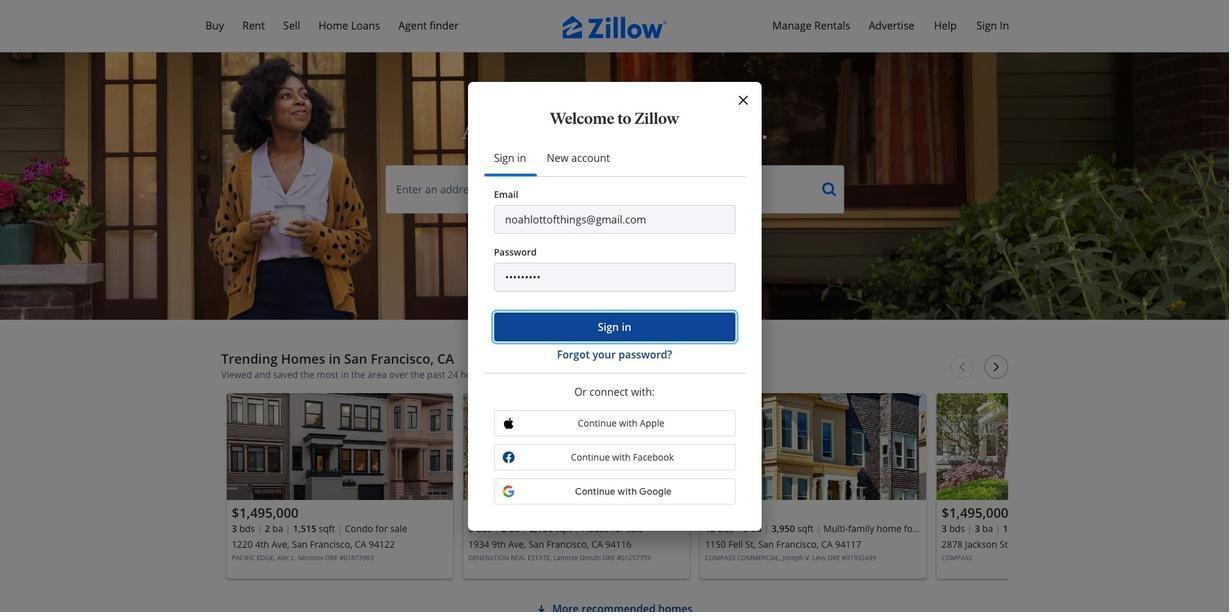 Task type: locate. For each thing, give the bounding box(es) containing it.
1150 fell st, san francisco, ca 94117 image
[[700, 393, 926, 500]]

main navigation
[[0, 0, 1230, 52]]

2 group from the left
[[463, 393, 690, 579]]

more recommended homes image
[[537, 604, 547, 612]]

3 group from the left
[[700, 393, 926, 579]]

1150 fell st, san francisco, ca 94117 element
[[700, 393, 926, 579]]

zillow logo image
[[562, 16, 667, 39]]

dialog
[[468, 82, 762, 531]]

2878 jackson st, san francisco, ca 94115 image
[[937, 393, 1163, 500]]

1934 9th ave, san francisco, ca 94116 element
[[463, 393, 690, 579]]

home recommendations carousel element
[[221, 351, 1163, 591]]

list
[[221, 388, 1163, 591]]

None submit
[[494, 312, 735, 341]]

group
[[227, 393, 453, 579], [463, 393, 690, 579], [700, 393, 926, 579], [937, 393, 1163, 579]]



Task type: vqa. For each thing, say whether or not it's contained in the screenshot.
'Rent a home' image
no



Task type: describe. For each thing, give the bounding box(es) containing it.
1934 9th ave, san francisco, ca 94116 image
[[463, 393, 690, 500]]

2878 jackson st, san francisco, ca 94115 element
[[937, 393, 1163, 579]]

4 group from the left
[[937, 393, 1163, 579]]

authentication tabs tab list
[[484, 139, 746, 177]]

sign in actions group
[[494, 312, 735, 362]]

1220 4th ave, san francisco, ca 94122 image
[[227, 393, 453, 500]]

Enter email email field
[[494, 205, 735, 234]]

1220 4th ave, san francisco, ca 94122 element
[[227, 393, 453, 579]]

Enter password password field
[[494, 263, 735, 291]]

1 group from the left
[[227, 393, 453, 579]]



